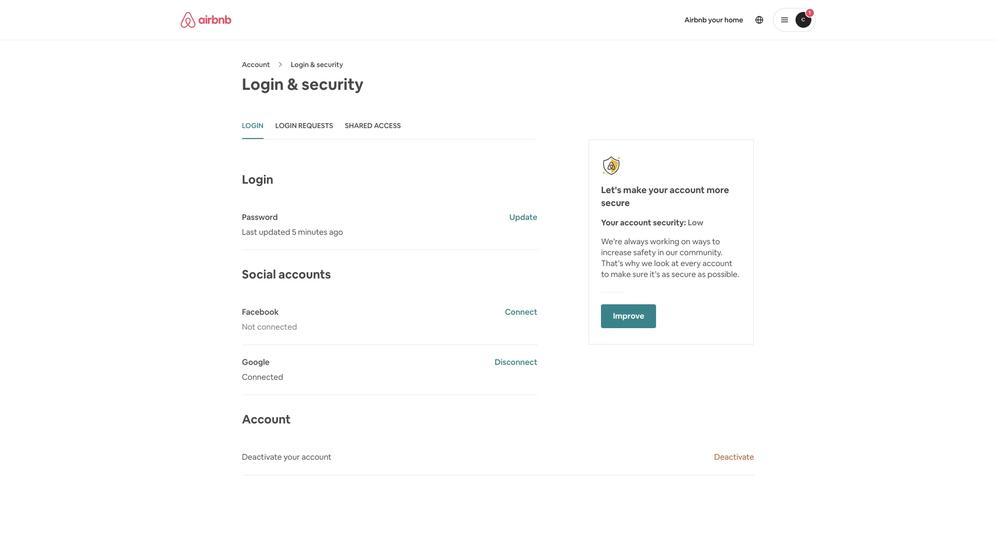 Task type: vqa. For each thing, say whether or not it's contained in the screenshot.
the Account link
yes



Task type: locate. For each thing, give the bounding box(es) containing it.
deactivate
[[242, 452, 282, 462], [714, 452, 754, 462]]

deactivate your account
[[242, 452, 332, 462]]

in
[[658, 247, 664, 258]]

we're always working on ways to increase safety in our community. that's why we look at every account to make sure it's as secure as possible.
[[601, 236, 740, 279]]

social
[[242, 267, 276, 282]]

secure down let's on the right top
[[601, 197, 630, 209]]

secure down every at the right top of page
[[672, 269, 696, 279]]

account
[[670, 184, 705, 196], [620, 217, 651, 228], [703, 258, 733, 269], [302, 452, 332, 462]]

login for login requests
[[275, 121, 297, 130]]

access
[[374, 121, 401, 130]]

login inside button
[[275, 121, 297, 130]]

accounts
[[278, 267, 331, 282]]

on
[[681, 236, 691, 247]]

login
[[242, 121, 264, 130], [275, 121, 297, 130]]

to
[[712, 236, 720, 247], [601, 269, 609, 279]]

0 vertical spatial security
[[317, 60, 343, 69]]

0 vertical spatial make
[[623, 184, 647, 196]]

1 vertical spatial login
[[242, 74, 284, 94]]

1 deactivate from the left
[[242, 452, 282, 462]]

connected
[[242, 372, 283, 382]]

0 horizontal spatial your
[[284, 452, 300, 462]]

update button
[[510, 212, 538, 223]]

login right account link
[[291, 60, 309, 69]]

make inside we're always working on ways to increase safety in our community. that's why we look at every account to make sure it's as secure as possible.
[[611, 269, 631, 279]]

1 vertical spatial make
[[611, 269, 631, 279]]

login
[[291, 60, 309, 69], [242, 74, 284, 94], [242, 172, 273, 187]]

0 vertical spatial to
[[712, 236, 720, 247]]

tab list
[[242, 113, 538, 140]]

0 vertical spatial your
[[708, 15, 723, 24]]

2 horizontal spatial your
[[708, 15, 723, 24]]

1 as from the left
[[662, 269, 670, 279]]

security
[[317, 60, 343, 69], [302, 74, 364, 94]]

tab list containing login
[[242, 113, 538, 140]]

0 horizontal spatial login
[[242, 121, 264, 130]]

1 horizontal spatial deactivate
[[714, 452, 754, 462]]

make down that's
[[611, 269, 631, 279]]

connect
[[505, 307, 538, 317]]

we're
[[601, 236, 622, 247]]

2 deactivate from the left
[[714, 452, 754, 462]]

as down every at the right top of page
[[698, 269, 706, 279]]

1 horizontal spatial secure
[[672, 269, 696, 279]]

1 vertical spatial to
[[601, 269, 609, 279]]

connect button
[[505, 307, 538, 318]]

at
[[672, 258, 679, 269]]

login down account link
[[242, 74, 284, 94]]

1 horizontal spatial as
[[698, 269, 706, 279]]

as right it's at the right of page
[[662, 269, 670, 279]]

1 vertical spatial account
[[242, 412, 291, 427]]

google
[[242, 357, 270, 367]]

as
[[662, 269, 670, 279], [698, 269, 706, 279]]

last
[[242, 227, 257, 237]]

1 login from the left
[[242, 121, 264, 130]]

login & security
[[291, 60, 343, 69], [242, 74, 364, 94]]

shared access button
[[345, 113, 401, 139]]

1 horizontal spatial login
[[275, 121, 297, 130]]

1 horizontal spatial your
[[649, 184, 668, 196]]

not
[[242, 322, 256, 332]]

sure
[[633, 269, 648, 279]]

1 vertical spatial secure
[[672, 269, 696, 279]]

make
[[623, 184, 647, 196], [611, 269, 631, 279]]

to down that's
[[601, 269, 609, 279]]

1 horizontal spatial &
[[310, 60, 315, 69]]

make inside let's make your account more secure
[[623, 184, 647, 196]]

shared
[[345, 121, 373, 130]]

to right ways
[[712, 236, 720, 247]]

low
[[688, 217, 704, 228]]

your
[[708, 15, 723, 24], [649, 184, 668, 196], [284, 452, 300, 462]]

update
[[510, 212, 538, 222]]

your inside profile element
[[708, 15, 723, 24]]

2 login from the left
[[275, 121, 297, 130]]

why
[[625, 258, 640, 269]]

1 vertical spatial your
[[649, 184, 668, 196]]

0 horizontal spatial to
[[601, 269, 609, 279]]

account
[[242, 60, 270, 69], [242, 412, 291, 427]]

let's
[[601, 184, 622, 196]]

possible.
[[708, 269, 740, 279]]

&
[[310, 60, 315, 69], [287, 74, 298, 94]]

0 vertical spatial account
[[242, 60, 270, 69]]

0 horizontal spatial &
[[287, 74, 298, 94]]

shared access
[[345, 121, 401, 130]]

0 vertical spatial &
[[310, 60, 315, 69]]

login requests
[[275, 121, 333, 130]]

0 horizontal spatial deactivate
[[242, 452, 282, 462]]

0 horizontal spatial secure
[[601, 197, 630, 209]]

0 vertical spatial secure
[[601, 197, 630, 209]]

social accounts
[[242, 267, 331, 282]]

2 account from the top
[[242, 412, 291, 427]]

login requests button
[[275, 113, 333, 139]]

minutes
[[298, 227, 327, 237]]

disconnect
[[495, 357, 538, 367]]

0 horizontal spatial as
[[662, 269, 670, 279]]

account inside let's make your account more secure
[[670, 184, 705, 196]]

airbnb your home link
[[679, 9, 749, 30]]

password
[[242, 212, 278, 222]]

2 vertical spatial your
[[284, 452, 300, 462]]

make right let's on the right top
[[623, 184, 647, 196]]

1 vertical spatial &
[[287, 74, 298, 94]]

secure
[[601, 197, 630, 209], [672, 269, 696, 279]]

login up password
[[242, 172, 273, 187]]

look
[[654, 258, 670, 269]]



Task type: describe. For each thing, give the bounding box(es) containing it.
more
[[707, 184, 729, 196]]

not connected
[[242, 322, 297, 332]]

password last updated 5 minutes ago
[[242, 212, 343, 237]]

deactivate link
[[714, 452, 754, 462]]

your
[[601, 217, 619, 228]]

login for login
[[242, 121, 264, 130]]

security:
[[653, 217, 686, 228]]

0 vertical spatial login & security
[[291, 60, 343, 69]]

deactivate for deactivate your account
[[242, 452, 282, 462]]

facebook
[[242, 307, 279, 317]]

1 vertical spatial login & security
[[242, 74, 364, 94]]

airbnb your home
[[685, 15, 743, 24]]

account inside we're always working on ways to increase safety in our community. that's why we look at every account to make sure it's as secure as possible.
[[703, 258, 733, 269]]

5
[[292, 227, 296, 237]]

login button
[[242, 113, 264, 139]]

it's
[[650, 269, 660, 279]]

2 vertical spatial login
[[242, 172, 273, 187]]

improve
[[613, 311, 645, 321]]

safety
[[633, 247, 656, 258]]

your account security: low
[[601, 217, 704, 228]]

1
[[809, 9, 811, 16]]

increase
[[601, 247, 632, 258]]

every
[[681, 258, 701, 269]]

1 account from the top
[[242, 60, 270, 69]]

0 vertical spatial login
[[291, 60, 309, 69]]

our
[[666, 247, 678, 258]]

disconnect button
[[495, 357, 538, 368]]

your inside let's make your account more secure
[[649, 184, 668, 196]]

secure inside let's make your account more secure
[[601, 197, 630, 209]]

1 horizontal spatial to
[[712, 236, 720, 247]]

account link
[[242, 60, 270, 69]]

ago
[[329, 227, 343, 237]]

secure inside we're always working on ways to increase safety in our community. that's why we look at every account to make sure it's as secure as possible.
[[672, 269, 696, 279]]

community.
[[680, 247, 723, 258]]

your for home
[[708, 15, 723, 24]]

your for account
[[284, 452, 300, 462]]

1 vertical spatial security
[[302, 74, 364, 94]]

1 button
[[773, 8, 816, 32]]

let's make your account more secure
[[601, 184, 729, 209]]

connected
[[257, 322, 297, 332]]

airbnb
[[685, 15, 707, 24]]

working
[[650, 236, 680, 247]]

2 as from the left
[[698, 269, 706, 279]]

ways
[[692, 236, 711, 247]]

that's
[[601, 258, 623, 269]]

profile element
[[510, 0, 816, 40]]

always
[[624, 236, 648, 247]]

improve button
[[601, 304, 657, 328]]

we
[[642, 258, 653, 269]]

deactivate for deactivate link
[[714, 452, 754, 462]]

home
[[725, 15, 743, 24]]

updated
[[259, 227, 290, 237]]

requests
[[298, 121, 333, 130]]



